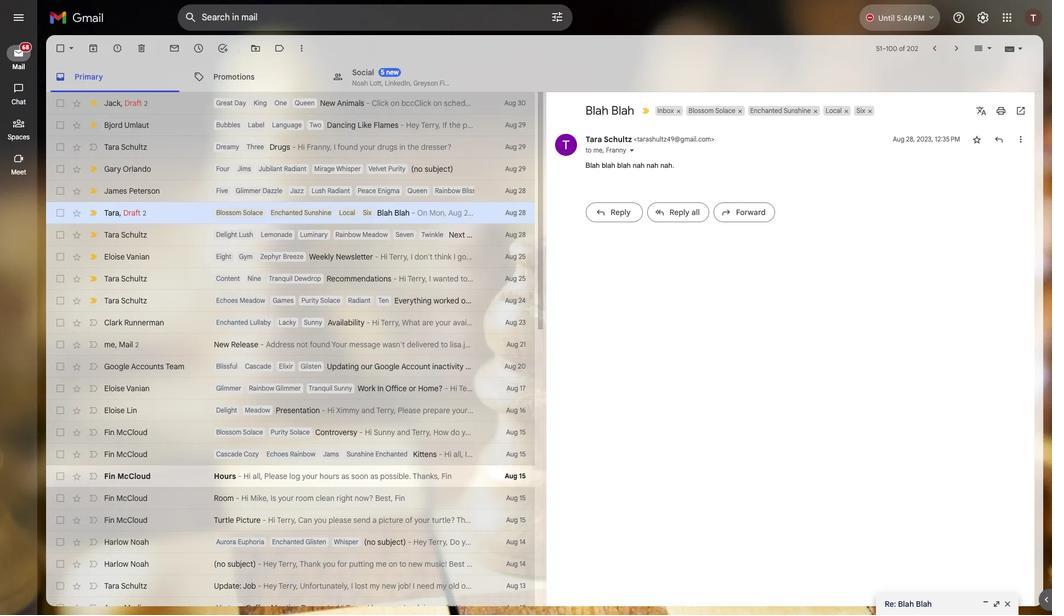 Task type: describe. For each thing, give the bounding box(es) containing it.
1 vertical spatial thanks,
[[413, 471, 440, 481]]

29 for drugs
[[519, 143, 526, 151]]

23
[[519, 318, 526, 326]]

jack , draft 2
[[104, 98, 148, 108]]

room - hi mike, is your room clean right now? best, fin
[[214, 493, 405, 503]]

1 vertical spatial sunny
[[334, 384, 352, 392]]

i right job!
[[413, 581, 415, 591]]

best, for fin
[[375, 493, 393, 503]]

old
[[449, 581, 459, 591]]

new animals -
[[320, 98, 372, 108]]

aug 25 for weekly newsletter -
[[505, 252, 526, 261]]

blossom inside button
[[689, 106, 714, 115]]

next turtle
[[449, 230, 487, 240]]

newer image
[[929, 43, 940, 54]]

2 for tara
[[143, 209, 146, 217]]

james
[[104, 186, 127, 196]]

reply for reply
[[611, 207, 631, 217]]

new release -
[[214, 340, 266, 349]]

archive image
[[88, 43, 99, 54]]

new inside tab
[[386, 68, 399, 76]]

mirage whisper
[[314, 165, 361, 173]]

aug inside cell
[[893, 135, 905, 143]]

zephyr
[[260, 252, 281, 261]]

0 vertical spatial room
[[524, 405, 544, 415]]

meet heading
[[0, 168, 37, 177]]

1 vertical spatial in
[[516, 405, 522, 415]]

policy
[[466, 362, 486, 371]]

1 vertical spatial glisten
[[306, 538, 326, 546]]

snooze image
[[193, 43, 204, 54]]

, for blah blah
[[119, 208, 121, 218]]

best, for grayson
[[533, 318, 550, 328]]

job
[[243, 581, 256, 591]]

2 vertical spatial best,
[[627, 581, 644, 591]]

what
[[576, 581, 593, 591]]

7 row from the top
[[46, 246, 535, 268]]

radiant for lush radiant
[[328, 187, 350, 195]]

16 row from the top
[[46, 443, 535, 465]]

support image
[[952, 11, 966, 24]]

picture
[[379, 515, 403, 525]]

subject) for (no subject) - hey terry, thank you for putting me on to new music! best regards, harlow
[[227, 559, 256, 569]]

aug 24
[[505, 296, 526, 304]]

blossom for controversy -
[[216, 428, 241, 436]]

15 for room - hi mike, is your room clean right now? best, fin
[[520, 494, 526, 502]]

enchanted up "possible."
[[376, 450, 408, 458]]

mail inside heading
[[12, 63, 25, 71]]

tab list containing social
[[46, 61, 1043, 92]]

1 horizontal spatial purity
[[301, 296, 319, 304]]

hey for hey terry, thank you for putting me on to new music! best regards, harlow
[[263, 559, 277, 569]]

blossom solace for controversy -
[[216, 428, 263, 436]]

0 vertical spatial glisten
[[301, 362, 321, 370]]

cascade for cascade cozy
[[216, 450, 242, 458]]

, for new animals
[[121, 98, 123, 108]]

row containing tara
[[46, 202, 535, 224]]

inactivity
[[432, 362, 464, 371]]

delight lush
[[216, 230, 253, 239]]

0 horizontal spatial six
[[363, 208, 372, 217]]

cascade for cascade
[[245, 362, 271, 370]]

mccloud for hours
[[117, 471, 151, 481]]

68 link
[[7, 42, 32, 61]]

eloise for work in office or home?
[[104, 383, 125, 393]]

your right log
[[302, 471, 318, 481]]

accounts
[[131, 362, 164, 371]]

blossom for blah blah -
[[216, 208, 241, 217]]

drugs
[[377, 142, 398, 152]]

best
[[449, 559, 465, 569]]

report spam image
[[112, 43, 123, 54]]

2 vertical spatial new
[[382, 581, 396, 591]]

hey for hey terry, unfortunately, i lost my new job! i need my old one back, so please let me know what i can do. best, tara
[[264, 581, 277, 591]]

solace up availability
[[320, 296, 340, 304]]

aug 15 for turtle picture - hi terry, can you please send a picture of your turtle? thanks, fin
[[506, 516, 526, 524]]

1 vertical spatial purity solace
[[271, 428, 310, 436]]

1 horizontal spatial please
[[508, 581, 531, 591]]

presentation
[[276, 405, 320, 415]]

row containing me
[[46, 334, 535, 356]]

2 google from the left
[[374, 362, 400, 371]]

minimize image
[[982, 600, 990, 608]]

rainbow up log
[[290, 450, 315, 458]]

you for for
[[323, 559, 335, 569]]

enchanted down the can
[[272, 538, 304, 546]]

row containing bjord umlaut
[[46, 114, 535, 136]]

fin mccloud for hours
[[104, 471, 151, 481]]

inbox button
[[655, 106, 675, 116]]

8 row from the top
[[46, 268, 535, 290]]

15 row from the top
[[46, 421, 535, 443]]

your right prepare
[[452, 405, 468, 415]]

presentation
[[470, 405, 514, 415]]

orlando
[[123, 164, 151, 174]]

eloise vanian for weekly newsletter
[[104, 252, 150, 262]]

your left turtle?
[[415, 515, 430, 525]]

5 new
[[381, 68, 399, 76]]

aurora euphoria
[[216, 538, 264, 546]]

medina
[[124, 603, 150, 613]]

search in mail image
[[181, 8, 201, 27]]

update:
[[214, 581, 241, 591]]

terry, for putting
[[278, 559, 298, 569]]

the
[[408, 142, 419, 152]]

0 horizontal spatial purity
[[271, 428, 288, 436]]

aug 28 for next turtle
[[505, 230, 526, 239]]

terry, left what
[[381, 318, 400, 328]]

28 for blah blah
[[519, 208, 526, 217]]

enigma
[[378, 187, 400, 195]]

blah blah
[[586, 103, 635, 118]]

blossom solace button
[[686, 106, 737, 116]]

1 horizontal spatial sunshine
[[347, 450, 374, 458]]

three
[[247, 143, 264, 151]]

your right are
[[435, 318, 451, 328]]

1 29 from the top
[[519, 121, 526, 129]]

presentation - hi ximmy and terry, please prepare your presentation in room c. thanks, eloise
[[276, 405, 604, 415]]

me right let
[[543, 581, 554, 591]]

i left can
[[595, 581, 597, 591]]

22 row from the top
[[46, 575, 661, 597]]

aug 28, 2023, 12:35 pm
[[893, 135, 960, 143]]

0 horizontal spatial to
[[399, 559, 406, 569]]

jubilant
[[259, 165, 282, 173]]

hi for mike,
[[241, 493, 248, 503]]

local inside button
[[826, 106, 842, 115]]

our
[[361, 362, 373, 371]]

0 vertical spatial turtle
[[467, 230, 487, 240]]

what
[[402, 318, 420, 328]]

peace
[[358, 187, 376, 195]]

log
[[289, 471, 300, 481]]

request
[[301, 603, 330, 613]]

12
[[520, 603, 526, 612]]

primary tab
[[46, 61, 184, 92]]

sunshine enchanted
[[347, 450, 408, 458]]

20 row from the top
[[46, 531, 535, 553]]

1 aug 29 from the top
[[505, 121, 526, 129]]

reply link
[[586, 202, 643, 222]]

vanian for weekly newsletter
[[126, 252, 150, 262]]

me , mail 2
[[104, 339, 139, 349]]

more image
[[296, 43, 307, 54]]

echoes rainbow
[[266, 450, 315, 458]]

2 vertical spatial meadow
[[245, 406, 270, 414]]

i left lost
[[351, 581, 353, 591]]

draft for tara
[[123, 208, 141, 218]]

1 vertical spatial local
[[339, 208, 355, 217]]

aug 25 for recommendations -
[[505, 274, 526, 283]]

schultz for recommendations
[[121, 274, 147, 284]]

one
[[461, 581, 475, 591]]

1 aug 14 from the top
[[506, 538, 526, 546]]

seven
[[396, 230, 414, 239]]

glimmer for glimmer
[[216, 384, 241, 392]]

tranquil for recommendations
[[269, 274, 293, 283]]

coffee
[[246, 603, 269, 613]]

do.
[[614, 581, 625, 591]]

<
[[634, 135, 637, 143]]

navigation containing mail
[[0, 35, 38, 615]]

bjord umlaut
[[104, 120, 149, 130]]

2 as from the left
[[370, 471, 378, 481]]

next
[[449, 230, 465, 240]]

aug 28, 2023, 12:35 pm cell
[[893, 134, 960, 145]]

like
[[358, 120, 372, 130]]

28 for next turtle
[[519, 230, 526, 239]]

solace inside button
[[715, 106, 736, 115]]

2 vertical spatial thanks,
[[457, 515, 484, 525]]

glimmer down the elixir
[[276, 384, 301, 392]]

reply for reply all
[[670, 207, 690, 217]]

recommendations
[[327, 274, 392, 284]]

solace down presentation
[[290, 428, 310, 436]]

i left "found"
[[334, 142, 336, 152]]

availability - hi terry, what are your availability next week? best, grayson
[[328, 318, 581, 328]]

100
[[886, 44, 897, 52]]

radiant for jubilant radiant
[[284, 165, 307, 173]]

update: job - hey terry, unfortunately, i lost my new job! i need my old one back, so please let me know what i can do. best, tara
[[214, 581, 661, 591]]

great day
[[216, 99, 246, 107]]

1 vertical spatial whisper
[[334, 538, 359, 546]]

controversy
[[315, 427, 357, 437]]

blah blah main content
[[46, 35, 1043, 615]]

18 row from the top
[[46, 487, 535, 509]]

0 vertical spatial purity solace
[[301, 296, 340, 304]]

2 my from the left
[[436, 581, 447, 591]]

one
[[275, 99, 287, 107]]

aug 29 for drugs
[[505, 143, 526, 151]]

bubbles
[[216, 121, 240, 129]]

lush inside james peterson row
[[312, 187, 326, 195]]

blissful
[[216, 362, 237, 370]]

echoes for echoes rainbow
[[266, 450, 288, 458]]

1 vertical spatial please
[[264, 471, 287, 481]]

tara schultz cell
[[586, 134, 715, 144]]

everything
[[394, 296, 432, 306]]

1 fin mccloud from the top
[[104, 427, 148, 437]]

1 horizontal spatial of
[[899, 44, 905, 52]]

ximmy
[[336, 405, 359, 415]]

reply all link
[[647, 202, 709, 222]]

hi for terry,
[[372, 318, 379, 328]]

unfortunately,
[[300, 581, 349, 591]]

terry, for send
[[277, 515, 296, 525]]

weekly newsletter -
[[309, 252, 381, 262]]

0 horizontal spatial enchanted sunshine
[[271, 208, 331, 217]]

rainbow for rainbow glimmer
[[249, 384, 274, 392]]

, for -
[[115, 339, 117, 349]]

social, 5 new messages, tab
[[324, 61, 462, 92]]

cascade cozy
[[216, 450, 259, 458]]

eloise right c.
[[583, 405, 604, 415]]

rainbow for rainbow bliss
[[435, 187, 460, 195]]

0 horizontal spatial room
[[214, 493, 234, 503]]

tara schultz for next turtle
[[104, 230, 147, 240]]

possible.
[[380, 471, 411, 481]]

new for new animals -
[[320, 98, 335, 108]]

let
[[532, 581, 541, 591]]

six button
[[854, 106, 867, 116]]

king
[[254, 99, 267, 107]]

0 vertical spatial to
[[586, 146, 592, 154]]

you for please
[[314, 515, 327, 525]]

row containing google accounts team
[[46, 356, 535, 377]]

mark as unread image
[[169, 43, 180, 54]]

jims
[[237, 165, 251, 173]]

me left on
[[376, 559, 387, 569]]

james peterson
[[104, 186, 160, 196]]

solace down glimmer dazzle
[[243, 208, 263, 217]]

gmail image
[[49, 7, 109, 29]]

labels image
[[274, 43, 285, 54]]

flames
[[374, 120, 399, 130]]

0 horizontal spatial lush
[[239, 230, 253, 239]]

0 horizontal spatial sunny
[[304, 318, 322, 326]]

sunshine inside enchanted sunshine button
[[784, 106, 811, 115]]

0 vertical spatial whisper
[[336, 165, 361, 173]]

back,
[[476, 581, 495, 591]]

2 vertical spatial radiant
[[348, 296, 371, 304]]

rainbow meadow
[[335, 230, 388, 239]]

show details image
[[629, 147, 635, 154]]

enchanted sunshine button
[[748, 106, 812, 116]]

new for new release -
[[214, 340, 229, 349]]

enchanted down james peterson row
[[271, 208, 303, 217]]

a
[[373, 515, 377, 525]]

kittens -
[[413, 449, 444, 459]]

delight for delight lush
[[216, 230, 237, 239]]

meadow for rainbow meadow
[[363, 230, 388, 239]]

rainbow glimmer
[[249, 384, 301, 392]]

close image
[[1003, 600, 1012, 608]]

dresser?
[[421, 142, 452, 152]]



Task type: vqa. For each thing, say whether or not it's contained in the screenshot.
"music!"
yes



Task type: locate. For each thing, give the bounding box(es) containing it.
0 vertical spatial subject)
[[425, 164, 453, 174]]

1 vertical spatial aug 28
[[505, 208, 526, 217]]

rainbow bliss
[[435, 187, 476, 195]]

Search in mail text field
[[202, 12, 520, 23]]

to left franny at the top right
[[586, 146, 592, 154]]

2 vertical spatial blossom solace
[[216, 428, 263, 436]]

blossom solace up >
[[689, 106, 736, 115]]

1 noah from the top
[[130, 537, 149, 547]]

aug 15 for hours - hi all, please log your hours as soon as possible. thanks, fin
[[505, 472, 526, 480]]

23 row from the top
[[46, 597, 535, 615]]

15 for hours - hi all, please log your hours as soon as possible. thanks, fin
[[519, 472, 526, 480]]

0 vertical spatial lush
[[312, 187, 326, 195]]

0 horizontal spatial of
[[405, 515, 413, 525]]

13 row from the top
[[46, 377, 535, 399]]

28
[[519, 187, 526, 195], [519, 208, 526, 217], [519, 230, 526, 239]]

5 fin mccloud from the top
[[104, 515, 148, 525]]

0 vertical spatial thanks,
[[555, 405, 581, 415]]

2 vertical spatial subject)
[[227, 559, 256, 569]]

1 vertical spatial you
[[323, 559, 335, 569]]

1 vertical spatial aug 14
[[506, 560, 526, 568]]

Search in mail search field
[[178, 4, 573, 31]]

3 29 from the top
[[519, 165, 526, 173]]

2 29 from the top
[[519, 143, 526, 151]]

schultz for everything worked out!
[[121, 296, 147, 306]]

0 horizontal spatial sunshine
[[304, 208, 331, 217]]

13
[[520, 582, 526, 590]]

10 row from the top
[[46, 312, 581, 334]]

29 for (no subject)
[[519, 165, 526, 173]]

queen down (no subject)
[[407, 187, 427, 195]]

sunshine up luminary on the top left
[[304, 208, 331, 217]]

hours - hi all, please log your hours as soon as possible. thanks, fin
[[214, 471, 452, 481]]

1 vertical spatial lush
[[239, 230, 253, 239]]

zephyr breeze
[[260, 252, 304, 261]]

0 horizontal spatial subject)
[[227, 559, 256, 569]]

1 harlow noah from the top
[[104, 537, 149, 547]]

enchanted sunshine inside button
[[750, 106, 811, 115]]

as left soon
[[341, 471, 349, 481]]

solace
[[715, 106, 736, 115], [243, 208, 263, 217], [320, 296, 340, 304], [243, 428, 263, 436], [290, 428, 310, 436]]

68
[[22, 43, 29, 51]]

0 vertical spatial please
[[329, 515, 352, 525]]

blossom solace inside button
[[689, 106, 736, 115]]

updating our google account inactivity policy
[[327, 362, 486, 371]]

team
[[166, 362, 184, 371]]

turtle right next
[[467, 230, 487, 240]]

new
[[386, 68, 399, 76], [408, 559, 423, 569], [382, 581, 396, 591]]

fin mccloud for turtle picture
[[104, 515, 148, 525]]

row down the tranquil sunny
[[46, 399, 604, 421]]

row containing gary orlando
[[46, 158, 535, 180]]

1 horizontal spatial best,
[[533, 318, 550, 328]]

work
[[358, 383, 376, 393]]

schultz for drugs
[[121, 142, 147, 152]]

0 horizontal spatial new
[[214, 340, 229, 349]]

row up echoes rainbow
[[46, 421, 535, 443]]

None checkbox
[[55, 43, 66, 54], [55, 142, 66, 153], [55, 163, 66, 174], [55, 207, 66, 218], [55, 229, 66, 240], [55, 251, 66, 262], [55, 295, 66, 306], [55, 317, 66, 328], [55, 339, 66, 350], [55, 361, 66, 372], [55, 383, 66, 394], [55, 493, 66, 504], [55, 515, 66, 526], [55, 559, 66, 569], [55, 580, 66, 591], [55, 43, 66, 54], [55, 142, 66, 153], [55, 163, 66, 174], [55, 207, 66, 218], [55, 229, 66, 240], [55, 251, 66, 262], [55, 295, 66, 306], [55, 317, 66, 328], [55, 339, 66, 350], [55, 361, 66, 372], [55, 383, 66, 394], [55, 493, 66, 504], [55, 515, 66, 526], [55, 559, 66, 569], [55, 580, 66, 591]]

room
[[296, 493, 314, 503]]

add to tasks image
[[217, 43, 228, 54]]

2 fin mccloud from the top
[[104, 449, 148, 459]]

sunshine up soon
[[347, 450, 374, 458]]

1 horizontal spatial in
[[516, 405, 522, 415]]

eloise vanian up lin
[[104, 383, 150, 393]]

0 vertical spatial eloise vanian
[[104, 252, 150, 262]]

1 horizontal spatial sunny
[[334, 384, 352, 392]]

0 horizontal spatial please
[[329, 515, 352, 525]]

best, right 23
[[533, 318, 550, 328]]

1 horizontal spatial nah
[[647, 161, 659, 170]]

luminary
[[300, 230, 328, 239]]

3 28 from the top
[[519, 230, 526, 239]]

eloise for weekly newsletter
[[104, 252, 125, 262]]

google accounts team
[[104, 362, 184, 371]]

blossom solace up delight lush
[[216, 208, 263, 217]]

0 vertical spatial sunny
[[304, 318, 322, 326]]

new right 5
[[386, 68, 399, 76]]

queen right one
[[295, 99, 315, 107]]

glimmer
[[236, 187, 261, 195], [216, 384, 241, 392], [276, 384, 301, 392]]

(no subject) - hey terry, thank you for putting me on to new music! best regards, harlow
[[214, 559, 522, 569]]

2 blah from the left
[[617, 161, 631, 170]]

echoes meadow
[[216, 296, 265, 304]]

0 horizontal spatial as
[[341, 471, 349, 481]]

glimmer inside james peterson row
[[236, 187, 261, 195]]

and
[[361, 405, 375, 415]]

0 vertical spatial in
[[399, 142, 406, 152]]

blossom
[[689, 106, 714, 115], [216, 208, 241, 217], [216, 428, 241, 436]]

purity solace up echoes rainbow
[[271, 428, 310, 436]]

terry, right and
[[376, 405, 396, 415]]

reply down "blah blah blah nah nah nah."
[[611, 207, 631, 217]]

1 horizontal spatial please
[[398, 405, 421, 415]]

aug 28 inside james peterson row
[[505, 187, 526, 195]]

glimmer dazzle
[[236, 187, 283, 195]]

2 vertical spatial aug 29
[[505, 165, 526, 173]]

your
[[360, 142, 375, 152], [435, 318, 451, 328], [452, 405, 468, 415], [302, 471, 318, 481], [278, 493, 294, 503], [415, 515, 430, 525]]

eloise for presentation
[[104, 405, 125, 415]]

in down aug 17
[[516, 405, 522, 415]]

day
[[235, 99, 246, 107]]

navigation
[[0, 35, 38, 615]]

blah down to me , franny
[[602, 161, 615, 170]]

eight
[[216, 252, 231, 261]]

None checkbox
[[55, 98, 66, 109], [55, 120, 66, 131], [55, 185, 66, 196], [55, 273, 66, 284], [55, 405, 66, 416], [55, 427, 66, 438], [55, 449, 66, 460], [55, 471, 66, 482], [55, 537, 66, 548], [55, 602, 66, 613], [55, 98, 66, 109], [55, 120, 66, 131], [55, 185, 66, 196], [55, 273, 66, 284], [55, 405, 66, 416], [55, 427, 66, 438], [55, 449, 66, 460], [55, 471, 66, 482], [55, 537, 66, 548], [55, 602, 66, 613]]

tara
[[586, 134, 602, 144], [104, 142, 119, 152], [104, 208, 119, 218], [104, 230, 119, 240], [104, 274, 119, 284], [104, 296, 119, 306], [104, 581, 119, 591], [646, 581, 661, 591]]

25 for weekly newsletter -
[[519, 252, 526, 261]]

row
[[46, 92, 535, 114], [46, 114, 535, 136], [46, 136, 535, 158], [46, 158, 535, 180], [46, 202, 535, 224], [46, 224, 535, 246], [46, 246, 535, 268], [46, 268, 535, 290], [46, 290, 535, 312], [46, 312, 581, 334], [46, 334, 535, 356], [46, 356, 535, 377], [46, 377, 535, 399], [46, 399, 604, 421], [46, 421, 535, 443], [46, 443, 535, 465], [46, 465, 535, 487], [46, 487, 535, 509], [46, 509, 535, 531], [46, 531, 535, 553], [46, 553, 535, 575], [46, 575, 661, 597], [46, 597, 535, 615]]

2 aug 29 from the top
[[505, 143, 526, 151]]

please
[[398, 405, 421, 415], [264, 471, 287, 481]]

enchanted down echoes meadow
[[216, 318, 248, 326]]

1 reply from the left
[[611, 207, 631, 217]]

1 delight from the top
[[216, 230, 237, 239]]

17 row from the top
[[46, 465, 535, 487]]

19 row from the top
[[46, 509, 535, 531]]

mail inside blah blah main content
[[119, 339, 133, 349]]

clark runnerman
[[104, 318, 164, 328]]

0 vertical spatial noah
[[130, 537, 149, 547]]

room left c.
[[524, 405, 544, 415]]

delete image
[[136, 43, 147, 54]]

1 vertical spatial noah
[[130, 559, 149, 569]]

1 vertical spatial 28
[[519, 208, 526, 217]]

3 fin mccloud from the top
[[104, 471, 151, 481]]

5 tara schultz from the top
[[104, 581, 147, 591]]

thanks, down kittens
[[413, 471, 440, 481]]

(no down the
[[411, 164, 423, 174]]

eloise left lin
[[104, 405, 125, 415]]

4 fin mccloud from the top
[[104, 493, 148, 503]]

whisper up for at the left
[[334, 538, 359, 546]]

delight for delight
[[216, 406, 237, 414]]

0 vertical spatial aug 25
[[505, 252, 526, 261]]

row up rainbow glimmer
[[46, 356, 535, 377]]

local left six button
[[826, 106, 842, 115]]

row containing jack
[[46, 92, 535, 114]]

5
[[381, 68, 385, 76]]

blossom up >
[[689, 106, 714, 115]]

meeting
[[271, 603, 299, 613]]

cascade down release
[[245, 362, 271, 370]]

tranquil down updating on the bottom
[[309, 384, 332, 392]]

me left franny at the top right
[[593, 146, 603, 154]]

schultz
[[604, 134, 632, 144], [121, 142, 147, 152], [121, 230, 147, 240], [121, 274, 147, 284], [121, 296, 147, 306], [121, 581, 147, 591]]

row containing anna medina
[[46, 597, 535, 615]]

1 vertical spatial enchanted sunshine
[[271, 208, 331, 217]]

1 vertical spatial new
[[408, 559, 423, 569]]

me down clark
[[104, 339, 115, 349]]

select input tool image
[[1017, 44, 1024, 52]]

subject) down dresser?
[[425, 164, 453, 174]]

2 inside tara , draft 2
[[143, 209, 146, 217]]

1 vertical spatial aug 25
[[505, 274, 526, 283]]

mail heading
[[0, 63, 37, 71]]

3 row from the top
[[46, 136, 535, 158]]

aug inside james peterson row
[[505, 187, 517, 195]]

kittens
[[413, 449, 437, 459]]

as right soon
[[370, 471, 378, 481]]

1 horizontal spatial echoes
[[266, 450, 288, 458]]

row containing eloise lin
[[46, 399, 604, 421]]

row down the can
[[46, 531, 535, 553]]

1 vertical spatial aug 29
[[505, 143, 526, 151]]

next
[[491, 318, 507, 328]]

4 tara schultz from the top
[[104, 296, 147, 306]]

2 inside the jack , draft 2
[[144, 99, 148, 107]]

room down the hours
[[214, 493, 234, 503]]

14 row from the top
[[46, 399, 604, 421]]

euphoria
[[238, 538, 264, 546]]

echoes for echoes meadow
[[216, 296, 238, 304]]

1 google from the left
[[104, 362, 129, 371]]

aug 29 for (no subject)
[[505, 165, 526, 173]]

your right is
[[278, 493, 294, 503]]

draft right jack at the left top
[[125, 98, 142, 108]]

older image
[[951, 43, 962, 54]]

local button
[[824, 106, 843, 116]]

1 vertical spatial harlow noah
[[104, 559, 149, 569]]

please down "or"
[[398, 405, 421, 415]]

spaces
[[8, 133, 30, 141]]

0 horizontal spatial please
[[264, 471, 287, 481]]

six
[[857, 106, 865, 115], [363, 208, 372, 217]]

grayson
[[552, 318, 581, 328]]

of right 100
[[899, 44, 905, 52]]

six down peace on the top left
[[363, 208, 372, 217]]

aug 21
[[507, 340, 526, 348]]

rainbow down release
[[249, 384, 274, 392]]

1 eloise vanian from the top
[[104, 252, 150, 262]]

0 horizontal spatial mail
[[12, 63, 25, 71]]

nine
[[248, 274, 261, 283]]

2 noah from the top
[[130, 559, 149, 569]]

0 vertical spatial meadow
[[363, 230, 388, 239]]

3 aug 28 from the top
[[505, 230, 526, 239]]

51
[[876, 44, 882, 52]]

row up lacky
[[46, 290, 535, 312]]

hi for all,
[[244, 471, 251, 481]]

rainbow inside james peterson row
[[435, 187, 460, 195]]

hi left mike,
[[241, 493, 248, 503]]

mccloud for room
[[116, 493, 148, 503]]

sunshine left local button on the top of page
[[784, 106, 811, 115]]

Not starred checkbox
[[971, 134, 982, 145]]

aug 17
[[507, 384, 526, 392]]

(no for (no subject) -
[[364, 537, 376, 547]]

regards,
[[467, 559, 495, 569]]

0 horizontal spatial echoes
[[216, 296, 238, 304]]

settings image
[[977, 11, 990, 24]]

main menu image
[[12, 11, 25, 24]]

(no down aurora at left
[[214, 559, 226, 569]]

2 vertical spatial 28
[[519, 230, 526, 239]]

purity up echoes rainbow
[[271, 428, 288, 436]]

rainbow left 'bliss'
[[435, 187, 460, 195]]

2 harlow noah from the top
[[104, 559, 149, 569]]

1 aug 28 from the top
[[505, 187, 526, 195]]

12 row from the top
[[46, 356, 535, 377]]

1 horizontal spatial local
[[826, 106, 842, 115]]

hours
[[320, 471, 339, 481]]

0 vertical spatial queen
[[295, 99, 315, 107]]

new
[[320, 98, 335, 108], [214, 340, 229, 349]]

terry, up meeting
[[279, 581, 298, 591]]

3 aug 29 from the top
[[505, 165, 526, 173]]

can
[[298, 515, 312, 525]]

1 vertical spatial six
[[363, 208, 372, 217]]

hi for ximmy
[[327, 405, 335, 415]]

schultz for next turtle
[[121, 230, 147, 240]]

jack
[[104, 98, 121, 108]]

now?
[[355, 493, 373, 503]]

blossom solace for blah blah -
[[216, 208, 263, 217]]

1 aug 25 from the top
[[505, 252, 526, 261]]

queen inside james peterson row
[[407, 187, 427, 195]]

new left 'music!'
[[408, 559, 423, 569]]

my right lost
[[370, 581, 380, 591]]

bjord
[[104, 120, 123, 130]]

0 vertical spatial 29
[[519, 121, 526, 129]]

vanian for work in office or home?
[[126, 383, 150, 393]]

best, right now?
[[375, 493, 393, 503]]

row up 'jazz'
[[46, 158, 535, 180]]

in left the
[[399, 142, 406, 152]]

lacky
[[279, 318, 296, 326]]

1 hey from the top
[[263, 559, 277, 569]]

0 vertical spatial local
[[826, 106, 842, 115]]

can
[[599, 581, 612, 591]]

1 vanian from the top
[[126, 252, 150, 262]]

1 vertical spatial (no
[[364, 537, 376, 547]]

2 28 from the top
[[519, 208, 526, 217]]

4 row from the top
[[46, 158, 535, 180]]

mail
[[12, 63, 25, 71], [119, 339, 133, 349]]

1 horizontal spatial room
[[524, 405, 544, 415]]

2 eloise vanian from the top
[[104, 383, 150, 393]]

6 row from the top
[[46, 224, 535, 246]]

aug 15 for room - hi mike, is your room clean right now? best, fin
[[506, 494, 526, 502]]

on
[[389, 559, 397, 569]]

2 vertical spatial 2
[[135, 340, 139, 349]]

tara , draft 2
[[104, 208, 146, 218]]

1 horizontal spatial turtle
[[467, 230, 487, 240]]

six right local button on the top of page
[[857, 106, 865, 115]]

1 14 from the top
[[520, 538, 526, 546]]

glimmer for glimmer dazzle
[[236, 187, 261, 195]]

1 horizontal spatial (no
[[364, 537, 376, 547]]

subject) for (no subject)
[[425, 164, 453, 174]]

1 vertical spatial cascade
[[216, 450, 242, 458]]

11 row from the top
[[46, 334, 535, 356]]

1 vertical spatial mail
[[119, 339, 133, 349]]

toggle split pane mode image
[[973, 43, 984, 54]]

21 row from the top
[[46, 553, 535, 575]]

purity solace down dewdrop
[[301, 296, 340, 304]]

lush radiant
[[312, 187, 350, 195]]

jazz
[[290, 187, 304, 195]]

c.
[[545, 405, 553, 415]]

glisten up thank
[[306, 538, 326, 546]]

drugs
[[270, 142, 290, 152]]

0 vertical spatial blossom
[[689, 106, 714, 115]]

tara schultz for everything worked out!
[[104, 296, 147, 306]]

lush up gym on the top of the page
[[239, 230, 253, 239]]

2 aug 28 from the top
[[505, 208, 526, 217]]

28 inside james peterson row
[[519, 187, 526, 195]]

rainbow for rainbow meadow
[[335, 230, 361, 239]]

subject) for (no subject) -
[[378, 537, 406, 547]]

1 vertical spatial room
[[214, 493, 234, 503]]

1 nah from the left
[[633, 161, 645, 170]]

in
[[399, 142, 406, 152], [516, 405, 522, 415]]

weekly
[[309, 252, 334, 262]]

eloise down tara , draft 2 at left top
[[104, 252, 125, 262]]

fin mccloud for room
[[104, 493, 148, 503]]

0 vertical spatial purity
[[388, 165, 406, 173]]

radiant down recommendations
[[348, 296, 371, 304]]

of right picture
[[405, 515, 413, 525]]

lin
[[127, 405, 137, 415]]

0 vertical spatial new
[[320, 98, 335, 108]]

sunny down updating on the bottom
[[334, 384, 352, 392]]

eloise vanian for work in office or home?
[[104, 383, 150, 393]]

(no for (no subject)
[[411, 164, 423, 174]]

2 aug 14 from the top
[[506, 560, 526, 568]]

hi for franny,
[[298, 142, 305, 152]]

2 inside me , mail 2
[[135, 340, 139, 349]]

row down enchanted glisten at the bottom of the page
[[46, 553, 535, 575]]

1 my from the left
[[370, 581, 380, 591]]

subject) down aurora euphoria
[[227, 559, 256, 569]]

hi left all,
[[244, 471, 251, 481]]

0 vertical spatial tranquil
[[269, 274, 293, 283]]

dazzle
[[263, 187, 283, 195]]

spaces heading
[[0, 133, 37, 142]]

your left drugs
[[360, 142, 375, 152]]

move to image
[[250, 43, 261, 54]]

putting
[[349, 559, 374, 569]]

1 vertical spatial hey
[[264, 581, 277, 591]]

solace up cozy
[[243, 428, 263, 436]]

is
[[271, 493, 276, 503]]

re: blah blah
[[885, 599, 932, 609]]

1 horizontal spatial google
[[374, 362, 400, 371]]

row up language on the top left of the page
[[46, 92, 535, 114]]

radiant up 'jazz'
[[284, 165, 307, 173]]

enchanted right blossom solace button at top right
[[750, 106, 782, 115]]

2 row from the top
[[46, 114, 535, 136]]

row down games
[[46, 312, 581, 334]]

rainbow up the weekly newsletter -
[[335, 230, 361, 239]]

2 25 from the top
[[519, 274, 526, 283]]

tara schultz for drugs
[[104, 142, 147, 152]]

tranquil for work
[[309, 384, 332, 392]]

send
[[354, 515, 371, 525]]

reply all
[[670, 207, 700, 217]]

enchanted
[[750, 106, 782, 115], [271, 208, 303, 217], [216, 318, 248, 326], [376, 450, 408, 458], [272, 538, 304, 546]]

1 horizontal spatial to
[[586, 146, 592, 154]]

0 vertical spatial you
[[314, 515, 327, 525]]

for
[[337, 559, 347, 569]]

1 tara schultz from the top
[[104, 142, 147, 152]]

2 14 from the top
[[520, 560, 526, 568]]

2 for jack
[[144, 99, 148, 107]]

glisten right the elixir
[[301, 362, 321, 370]]

2 delight from the top
[[216, 406, 237, 414]]

radiant inside james peterson row
[[328, 187, 350, 195]]

eloise up eloise lin
[[104, 383, 125, 393]]

account
[[401, 362, 430, 371]]

blossom up delight lush
[[216, 208, 241, 217]]

lost
[[355, 581, 368, 591]]

to me , franny
[[586, 146, 626, 154]]

2 hey from the top
[[264, 581, 277, 591]]

15 for turtle picture - hi terry, can you please send a picture of your turtle? thanks, fin
[[520, 516, 526, 524]]

eloise vanian
[[104, 252, 150, 262], [104, 383, 150, 393]]

james peterson row
[[46, 180, 535, 202]]

9 row from the top
[[46, 290, 535, 312]]

chat heading
[[0, 98, 37, 106]]

google down me , mail 2
[[104, 362, 129, 371]]

tranquil down zephyr breeze
[[269, 274, 293, 283]]

, left franny at the top right
[[603, 146, 604, 154]]

0 vertical spatial mail
[[12, 63, 25, 71]]

delight up the eight
[[216, 230, 237, 239]]

echoes
[[216, 296, 238, 304], [266, 450, 288, 458]]

row up breeze
[[46, 224, 535, 246]]

1 blah from the left
[[602, 161, 615, 170]]

1 horizontal spatial tranquil
[[309, 384, 332, 392]]

0 horizontal spatial tranquil
[[269, 274, 293, 283]]

1 vertical spatial turtle
[[214, 515, 234, 525]]

umlaut
[[124, 120, 149, 130]]

reply left all
[[670, 207, 690, 217]]

aug
[[505, 99, 516, 107], [505, 121, 517, 129], [893, 135, 905, 143], [505, 143, 517, 151], [505, 165, 517, 173], [505, 187, 517, 195], [505, 208, 517, 217], [505, 230, 517, 239], [505, 252, 517, 261], [505, 274, 517, 283], [505, 296, 517, 304], [505, 318, 517, 326], [507, 340, 518, 348], [505, 362, 516, 370], [507, 384, 518, 392], [506, 406, 518, 414], [506, 428, 518, 436], [506, 450, 518, 458], [505, 472, 517, 480], [506, 494, 518, 502], [506, 516, 518, 524], [506, 538, 518, 546], [506, 560, 518, 568], [506, 582, 518, 590], [506, 603, 518, 612]]

2 nah from the left
[[647, 161, 659, 170]]

tab list
[[46, 61, 1043, 92]]

0 vertical spatial draft
[[125, 98, 142, 108]]

1 vertical spatial eloise vanian
[[104, 383, 150, 393]]

forward link
[[714, 202, 775, 222]]

thanks,
[[555, 405, 581, 415], [413, 471, 440, 481], [457, 515, 484, 525]]

availability
[[328, 318, 365, 328]]

1 horizontal spatial lush
[[312, 187, 326, 195]]

row down the unfortunately,
[[46, 597, 535, 615]]

you left for at the left
[[323, 559, 335, 569]]

blossom up cascade cozy on the bottom of the page
[[216, 428, 241, 436]]

1 vertical spatial blossom solace
[[216, 208, 263, 217]]

2 horizontal spatial (no
[[411, 164, 423, 174]]

mystery
[[216, 603, 240, 612]]

row containing clark runnerman
[[46, 312, 581, 334]]

pop out image
[[992, 600, 1001, 608]]

1 row from the top
[[46, 92, 535, 114]]

draft for jack
[[125, 98, 142, 108]]

new left animals
[[320, 98, 335, 108]]

purity right velvet
[[388, 165, 406, 173]]

aug 28 for blah blah
[[505, 208, 526, 217]]

(no for (no subject) - hey terry, thank you for putting me on to new music! best regards, harlow
[[214, 559, 226, 569]]

row down putting
[[46, 575, 661, 597]]

5 row from the top
[[46, 202, 535, 224]]

1 vertical spatial new
[[214, 340, 229, 349]]

0 horizontal spatial cascade
[[216, 450, 242, 458]]

1 vertical spatial 29
[[519, 143, 526, 151]]

nah down show details image
[[633, 161, 645, 170]]

mccloud for turtle
[[116, 515, 148, 525]]

tara schultz for recommendations
[[104, 274, 147, 284]]

1 28 from the top
[[519, 187, 526, 195]]

1 as from the left
[[341, 471, 349, 481]]

0 vertical spatial radiant
[[284, 165, 307, 173]]

2 vertical spatial blossom
[[216, 428, 241, 436]]

tarashultz49@gmail.com
[[637, 135, 711, 143]]

enchanted inside enchanted sunshine button
[[750, 106, 782, 115]]

need
[[417, 581, 434, 591]]

1 horizontal spatial as
[[370, 471, 378, 481]]

meadow for echoes meadow
[[240, 296, 265, 304]]

3 tara schultz from the top
[[104, 274, 147, 284]]

velvet purity
[[369, 165, 406, 173]]

2 reply from the left
[[670, 207, 690, 217]]

best, right do.
[[627, 581, 644, 591]]

nah left nah.
[[647, 161, 659, 170]]

hi down is
[[268, 515, 275, 525]]

hi left franny,
[[298, 142, 305, 152]]

2 for me
[[135, 340, 139, 349]]

mccloud
[[116, 427, 148, 437], [116, 449, 148, 459], [117, 471, 151, 481], [116, 493, 148, 503], [116, 515, 148, 525]]

promotions tab
[[185, 61, 323, 92]]

25 for recommendations -
[[519, 274, 526, 283]]

1 vertical spatial draft
[[123, 208, 141, 218]]

2 vanian from the top
[[126, 383, 150, 393]]

aug 28
[[505, 187, 526, 195], [505, 208, 526, 217], [505, 230, 526, 239]]

2 vertical spatial 29
[[519, 165, 526, 173]]

2 vertical spatial aug 28
[[505, 230, 526, 239]]

1 vertical spatial 14
[[520, 560, 526, 568]]

six inside button
[[857, 106, 865, 115]]

row down 'jazz'
[[46, 202, 535, 224]]

1 horizontal spatial reply
[[670, 207, 690, 217]]

promotions
[[213, 72, 255, 81]]

2 aug 25 from the top
[[505, 274, 526, 283]]

advanced search options image
[[546, 6, 568, 28]]

not starred image
[[971, 134, 982, 145]]

2 down clark runnerman
[[135, 340, 139, 349]]

2 down peterson
[[143, 209, 146, 217]]

0 vertical spatial please
[[398, 405, 421, 415]]

, down james
[[119, 208, 121, 218]]

delight down blissful
[[216, 406, 237, 414]]

1 horizontal spatial six
[[857, 106, 865, 115]]

terry, for my
[[279, 581, 298, 591]]

1 vertical spatial best,
[[375, 493, 393, 503]]

1 horizontal spatial my
[[436, 581, 447, 591]]

1 25 from the top
[[519, 252, 526, 261]]

1 vertical spatial sunshine
[[304, 208, 331, 217]]

2 tara schultz from the top
[[104, 230, 147, 240]]

0 vertical spatial best,
[[533, 318, 550, 328]]



